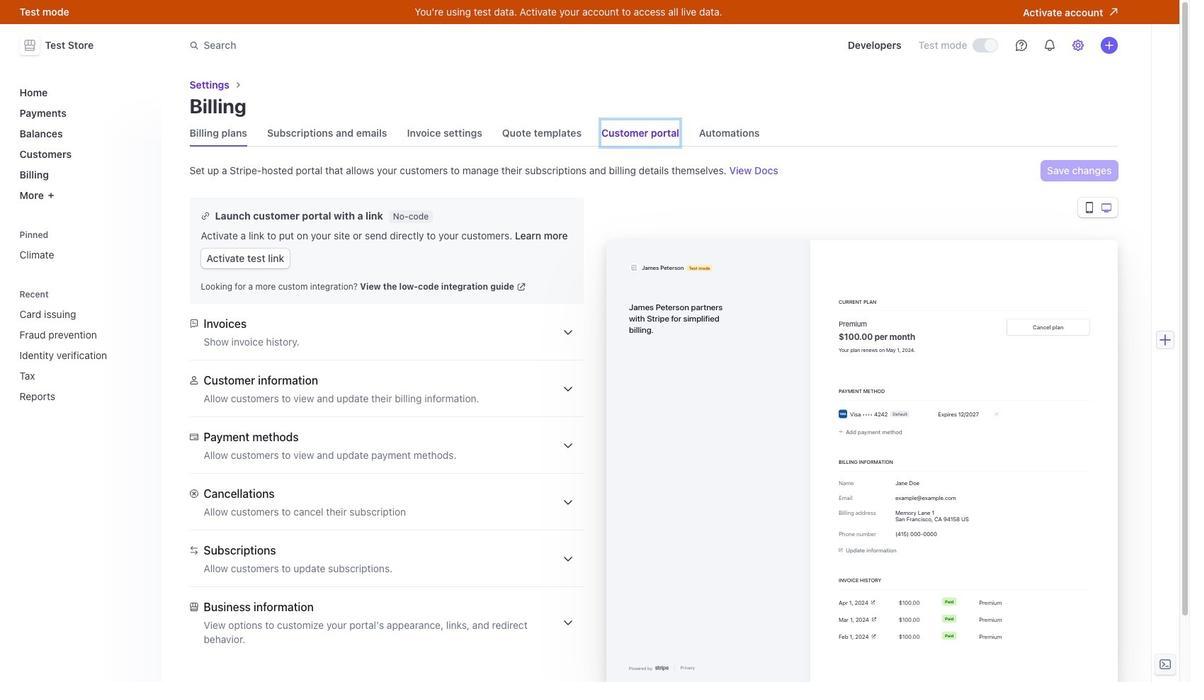 Task type: describe. For each thing, give the bounding box(es) containing it.
2 recent element from the top
[[14, 303, 153, 408]]

settings image
[[1072, 40, 1084, 51]]

help image
[[1016, 40, 1027, 51]]

pinned element
[[14, 225, 153, 266]]



Task type: locate. For each thing, give the bounding box(es) containing it.
edit pins image
[[139, 231, 147, 239]]

1 recent element from the top
[[14, 284, 153, 408]]

recent element
[[14, 284, 153, 408], [14, 303, 153, 408]]

Test mode checkbox
[[973, 39, 997, 52]]

stripe image
[[655, 666, 668, 671]]

clear history image
[[139, 290, 147, 299]]

None search field
[[181, 32, 581, 58]]

notifications image
[[1044, 40, 1055, 51]]

tab list
[[190, 120, 1118, 147]]

Search text field
[[181, 32, 581, 58]]

core navigation links element
[[14, 81, 153, 207]]



Task type: vqa. For each thing, say whether or not it's contained in the screenshot.
1st The Recent element
yes



